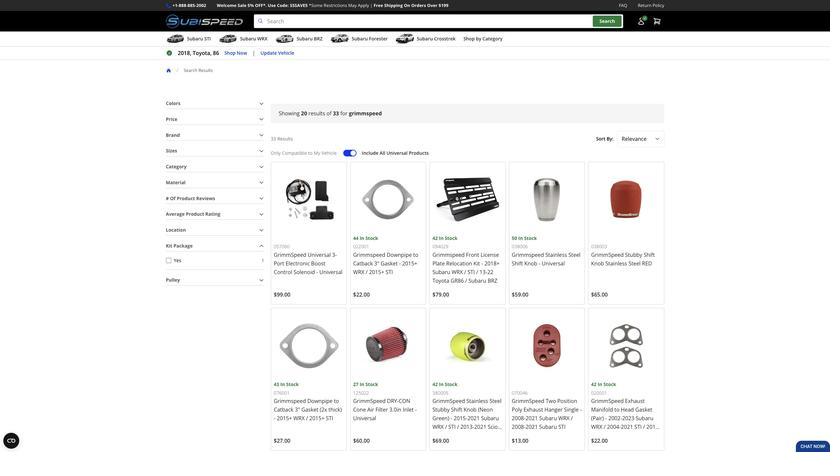 Task type: describe. For each thing, give the bounding box(es) containing it.
apply
[[358, 2, 369, 8]]

price button
[[166, 114, 264, 124]]

showing 20 results of 33 for grimmspeed
[[279, 110, 382, 117]]

by:
[[607, 136, 614, 142]]

toyota inside 42 in stock 094029 grimmspeed front license plate relocation kit - 2018+ subaru wrx / sti / 13-22 toyota gr86 / subaru brz
[[433, 277, 449, 284]]

gasket for subaru
[[635, 406, 652, 413]]

free
[[374, 2, 383, 8]]

search button
[[593, 16, 622, 27]]

grimmspeed inside 038003 grimmspeed stubby shift knob stainless steel red
[[591, 251, 624, 259]]

average product rating button
[[166, 209, 264, 219]]

results
[[309, 110, 325, 117]]

2013- inside 42 in stock 020001 grimmspeed exhaust manifold to head gasket (pair) - 2002-2023 subaru wrx / 2004-2021 sti / 2013- 2020 brz
[[647, 423, 660, 431]]

filter
[[376, 406, 388, 413]]

sti inside 43 in stock 076001 grimmspeed downpipe to catback 3" gasket (2x thick) - 2015+ wrx / 2015+ sti
[[326, 415, 333, 422]]

2004-
[[607, 423, 621, 431]]

category
[[483, 36, 503, 42]]

stock for grimmspeed dry-con cone air filter 3.0in inlet - universal
[[366, 381, 378, 388]]

category button
[[166, 162, 264, 172]]

380005
[[433, 390, 448, 396]]

shop now
[[224, 50, 247, 56]]

steel for grimmspeed stainless steel stubby shift knob (neon green) - 2015-2021 subaru wrx / sti / 2013-2021 scion fr-s / subaru brz / toyota 86
[[490, 398, 502, 405]]

showing
[[279, 110, 300, 117]]

stock for grimmspeed downpipe to catback 3" gasket - 2015+ wrx / 2015+ sti
[[366, 235, 378, 241]]

catback for /
[[353, 260, 373, 267]]

grimmspeed for grimmspeed downpipe to catback 3" gasket (2x thick) - 2015+ wrx / 2015+ sti
[[274, 398, 306, 405]]

thick)
[[329, 406, 342, 413]]

42 for grimmspeed stainless steel stubby shift knob (neon green) - 2015-2021 subaru wrx / sti / 2013-2021 scion fr-s / subaru brz / toyota 86
[[433, 381, 438, 388]]

wrx inside 42 in stock 380005 grimmspeed stainless steel stubby shift knob (neon green) - 2015-2021 subaru wrx / sti / 2013-2021 scion fr-s / subaru brz / toyota 86
[[433, 423, 444, 431]]

stainless for knob
[[606, 260, 627, 267]]

grimmspeed stainless steel stubby shift knob (neon green) - 2015-2021 subaru wrx / sti / 2013-2021 scion fr-s / subaru brz / toyota 86 image
[[433, 311, 503, 381]]

welcome sale 5% off*. use code: sssave5
[[217, 2, 308, 8]]

colors button
[[166, 98, 264, 109]]

scion
[[488, 423, 501, 431]]

in for grimmspeed stainless steel stubby shift knob (neon green) - 2015-2021 subaru wrx / sti / 2013-2021 scion fr-s / subaru brz / toyota 86
[[439, 381, 444, 388]]

faq link
[[619, 2, 627, 9]]

in for grimmspeed exhaust manifold to head gasket (pair) - 2002-2023 subaru wrx / 2004-2021 sti / 2013- 2020 brz
[[598, 381, 602, 388]]

dry-
[[387, 398, 399, 405]]

knob inside 42 in stock 380005 grimmspeed stainless steel stubby shift knob (neon green) - 2015-2021 subaru wrx / sti / 2013-2021 scion fr-s / subaru brz / toyota 86
[[464, 406, 477, 413]]

grimmspeed
[[349, 110, 382, 117]]

product inside dropdown button
[[177, 195, 195, 201]]

stainless for grimmspeed
[[467, 398, 488, 405]]

grimmspeed dry-con cone air filter 3.0in inlet - universal image
[[353, 311, 423, 381]]

a subaru wrx thumbnail image image
[[219, 34, 237, 44]]

#
[[166, 195, 169, 201]]

/ inside 44 in stock 022001 grimmspeed downpipe to catback 3" gasket - 2015+ wrx / 2015+ sti
[[366, 268, 368, 276]]

50 in stock 038006 grimmspeed stainless steel shift knob  - universal
[[512, 235, 581, 267]]

- inside 070046 grimmspeed two position poly exhaust hanger single  - 2008-2021 subaru wrx / 2008-2021 subaru sti
[[580, 406, 582, 413]]

sale
[[238, 2, 246, 8]]

42 for grimmspeed exhaust manifold to head gasket (pair) - 2002-2023 subaru wrx / 2004-2021 sti / 2013- 2020 brz
[[591, 381, 597, 388]]

sti inside 42 in stock 020001 grimmspeed exhaust manifold to head gasket (pair) - 2002-2023 subaru wrx / 2004-2021 sti / 2013- 2020 brz
[[635, 423, 642, 431]]

22
[[487, 268, 494, 276]]

my
[[314, 150, 320, 156]]

+1-888-885-2002
[[173, 2, 206, 8]]

policy
[[653, 2, 664, 8]]

sort
[[596, 136, 606, 142]]

universal inside '27 in stock 125022 grimmspeed dry-con cone air filter 3.0in inlet - universal'
[[353, 415, 376, 422]]

50
[[512, 235, 517, 241]]

$27.00
[[274, 437, 290, 445]]

- inside 42 in stock 094029 grimmspeed front license plate relocation kit - 2018+ subaru wrx / sti / 13-22 toyota gr86 / subaru brz
[[481, 260, 483, 267]]

single
[[564, 406, 579, 413]]

crosstrek
[[434, 36, 456, 42]]

33 results
[[271, 136, 293, 142]]

038003 grimmspeed stubby shift knob stainless steel red
[[591, 243, 655, 267]]

air
[[367, 406, 374, 413]]

0 vertical spatial of
[[327, 110, 332, 117]]

13-
[[480, 268, 487, 276]]

gasket for wrx
[[301, 406, 318, 413]]

to inside 42 in stock 020001 grimmspeed exhaust manifold to head gasket (pair) - 2002-2023 subaru wrx / 2004-2021 sti / 2013- 2020 brz
[[615, 406, 620, 413]]

may
[[348, 2, 357, 8]]

code:
[[277, 2, 289, 8]]

20
[[301, 110, 307, 117]]

grimmspeed inside 42 in stock 380005 grimmspeed stainless steel stubby shift knob (neon green) - 2015-2021 subaru wrx / sti / 2013-2021 scion fr-s / subaru brz / toyota 86
[[433, 398, 465, 405]]

subaru wrx
[[240, 36, 268, 42]]

two
[[546, 398, 556, 405]]

44
[[353, 235, 359, 241]]

- inside 42 in stock 380005 grimmspeed stainless steel stubby shift knob (neon green) - 2015-2021 subaru wrx / sti / 2013-2021 scion fr-s / subaru brz / toyota 86
[[451, 415, 452, 422]]

$22.00 for grimmspeed downpipe to catback 3" gasket - 2015+ wrx / 2015+ sti
[[353, 291, 370, 298]]

grimmspeed universal 3-port electronic boost control solenoid - universal image
[[274, 165, 344, 235]]

restrictions
[[324, 2, 347, 8]]

$99.00
[[274, 291, 290, 298]]

grimmspeed inside '27 in stock 125022 grimmspeed dry-con cone air filter 3.0in inlet - universal'
[[353, 398, 386, 405]]

0 vertical spatial 86
[[213, 49, 219, 57]]

price
[[166, 116, 177, 122]]

steel for grimmspeed stainless steel shift knob  - universal
[[569, 251, 581, 259]]

Yes button
[[166, 258, 171, 263]]

2023
[[622, 415, 635, 422]]

- inside the 057060 grimmspeed universal 3- port electronic boost control solenoid - universal
[[316, 268, 318, 276]]

brand
[[166, 132, 180, 138]]

brz inside dropdown button
[[314, 36, 323, 42]]

cone
[[353, 406, 366, 413]]

sti inside 42 in stock 094029 grimmspeed front license plate relocation kit - 2018+ subaru wrx / sti / 13-22 toyota gr86 / subaru brz
[[468, 268, 475, 276]]

$65.00
[[591, 291, 608, 298]]

shop for shop by category
[[464, 36, 475, 42]]

position
[[557, 398, 577, 405]]

exhaust for gasket
[[625, 398, 645, 405]]

search results
[[184, 67, 213, 73]]

$22.00 for grimmspeed exhaust manifold to head gasket (pair) - 2002-2023 subaru wrx / 2004-2021 sti / 2013- 2020 brz
[[591, 437, 608, 445]]

on
[[404, 2, 410, 8]]

(pair)
[[591, 415, 604, 422]]

kit package button
[[166, 241, 264, 251]]

faq
[[619, 2, 627, 8]]

stainless for grimmspeed
[[545, 251, 567, 259]]

brz inside 42 in stock 380005 grimmspeed stainless steel stubby shift knob (neon green) - 2015-2021 subaru wrx / sti / 2013-2021 scion fr-s / subaru brz / toyota 86
[[467, 432, 477, 439]]

44 in stock 022001 grimmspeed downpipe to catback 3" gasket - 2015+ wrx / 2015+ sti
[[353, 235, 418, 276]]

subaru wrx button
[[219, 33, 268, 46]]

off*.
[[255, 2, 267, 8]]

fr-
[[433, 432, 440, 439]]

include all universal products
[[362, 150, 429, 156]]

red
[[642, 260, 652, 267]]

gr86
[[451, 277, 464, 284]]

material
[[166, 179, 186, 186]]

update
[[261, 50, 277, 56]]

grimmspeed downpipe to catback 3" gasket - 2015+ wrx / 2015+ sti image
[[353, 165, 423, 235]]

gasket for 2015+
[[381, 260, 398, 267]]

2002
[[196, 2, 206, 8]]

grimmspeed for grimmspeed stainless steel shift knob  - universal
[[512, 251, 544, 259]]

grimmspeed inside the 057060 grimmspeed universal 3- port electronic boost control solenoid - universal
[[274, 251, 306, 259]]

shift inside 50 in stock 038006 grimmspeed stainless steel shift knob  - universal
[[512, 260, 523, 267]]

shipping
[[384, 2, 403, 8]]

con
[[399, 398, 410, 405]]

2018+
[[485, 260, 500, 267]]

grimmspeed exhaust manifold to head gasket (pair) - 2002-2023 subaru wrx / 2004-2021 sti / 2013-2020 brz image
[[591, 311, 661, 381]]

location
[[166, 227, 186, 233]]

vehicle inside button
[[278, 50, 294, 56]]

of inside dropdown button
[[170, 195, 176, 201]]

wrx inside dropdown button
[[257, 36, 268, 42]]

grimmspeed downpipe to catback 3" gasket (2x thick) - 2015+ wrx / 2015+ sti image
[[274, 311, 344, 381]]

compatible
[[282, 150, 307, 156]]

in for grimmspeed downpipe to catback 3" gasket (2x thick) - 2015+ wrx / 2015+ sti
[[280, 381, 285, 388]]

green)
[[433, 415, 449, 422]]

42 in stock 380005 grimmspeed stainless steel stubby shift knob (neon green) - 2015-2021 subaru wrx / sti / 2013-2021 scion fr-s / subaru brz / toyota 86
[[433, 381, 502, 448]]

stubby inside 42 in stock 380005 grimmspeed stainless steel stubby shift knob (neon green) - 2015-2021 subaru wrx / sti / 2013-2021 scion fr-s / subaru brz / toyota 86
[[433, 406, 450, 413]]

only
[[271, 150, 281, 156]]

86 inside 42 in stock 380005 grimmspeed stainless steel stubby shift knob (neon green) - 2015-2021 subaru wrx / sti / 2013-2021 scion fr-s / subaru brz / toyota 86
[[433, 441, 439, 448]]

grimmspeed for grimmspeed downpipe to catback 3" gasket - 2015+ wrx / 2015+ sti
[[353, 251, 385, 259]]

shift inside 038003 grimmspeed stubby shift knob stainless steel red
[[644, 251, 655, 259]]

button image
[[637, 17, 645, 25]]

(2x
[[320, 406, 327, 413]]

front
[[466, 251, 479, 259]]

sssave5
[[290, 2, 308, 8]]



Task type: locate. For each thing, give the bounding box(es) containing it.
exhaust for 2008-
[[524, 406, 543, 413]]

in right "44"
[[360, 235, 364, 241]]

brz down 22
[[488, 277, 498, 284]]

in right 27
[[360, 381, 364, 388]]

kit down the front
[[474, 260, 480, 267]]

shop by category button
[[464, 33, 503, 46]]

in inside 43 in stock 076001 grimmspeed downpipe to catback 3" gasket (2x thick) - 2015+ wrx / 2015+ sti
[[280, 381, 285, 388]]

grimmspeed inside 42 in stock 020001 grimmspeed exhaust manifold to head gasket (pair) - 2002-2023 subaru wrx / 2004-2021 sti / 2013- 2020 brz
[[591, 398, 624, 405]]

2021 inside 42 in stock 020001 grimmspeed exhaust manifold to head gasket (pair) - 2002-2023 subaru wrx / 2004-2021 sti / 2013- 2020 brz
[[621, 423, 633, 431]]

888-
[[179, 2, 188, 8]]

0 horizontal spatial steel
[[490, 398, 502, 405]]

subaru
[[187, 36, 203, 42], [240, 36, 256, 42], [297, 36, 313, 42], [352, 36, 368, 42], [417, 36, 433, 42], [433, 268, 450, 276], [469, 277, 486, 284], [481, 415, 499, 422], [539, 415, 557, 422], [636, 415, 654, 422], [539, 423, 557, 431], [448, 432, 466, 439]]

brand button
[[166, 130, 264, 140]]

0 horizontal spatial $22.00
[[353, 291, 370, 298]]

stock inside 42 in stock 094029 grimmspeed front license plate relocation kit - 2018+ subaru wrx / sti / 13-22 toyota gr86 / subaru brz
[[445, 235, 458, 241]]

- inside 42 in stock 020001 grimmspeed exhaust manifold to head gasket (pair) - 2002-2023 subaru wrx / 2004-2021 sti / 2013- 2020 brz
[[605, 415, 607, 422]]

stock inside '27 in stock 125022 grimmspeed dry-con cone air filter 3.0in inlet - universal'
[[366, 381, 378, 388]]

1 horizontal spatial knob
[[525, 260, 537, 267]]

wrx inside 070046 grimmspeed two position poly exhaust hanger single  - 2008-2021 subaru wrx / 2008-2021 subaru sti
[[558, 415, 570, 422]]

sti inside 42 in stock 380005 grimmspeed stainless steel stubby shift knob (neon green) - 2015-2021 subaru wrx / sti / 2013-2021 scion fr-s / subaru brz / toyota 86
[[449, 423, 456, 431]]

42 up 020001
[[591, 381, 597, 388]]

search for search results
[[184, 67, 197, 73]]

1 vertical spatial vehicle
[[321, 150, 337, 156]]

stock for grimmspeed downpipe to catback 3" gasket (2x thick) - 2015+ wrx / 2015+ sti
[[286, 381, 299, 388]]

(neon
[[478, 406, 493, 413]]

update vehicle
[[261, 50, 294, 56]]

*some restrictions may apply | free shipping on orders over $199
[[309, 2, 449, 8]]

exhaust inside 070046 grimmspeed two position poly exhaust hanger single  - 2008-2021 subaru wrx / 2008-2021 subaru sti
[[524, 406, 543, 413]]

search input field
[[254, 14, 623, 28]]

0 vertical spatial stainless
[[545, 251, 567, 259]]

shop inside "dropdown button"
[[464, 36, 475, 42]]

grimmspeed for grimmspeed front license plate relocation kit - 2018+ subaru wrx / sti / 13-22 toyota gr86 / subaru brz
[[433, 251, 465, 259]]

0 horizontal spatial kit
[[166, 243, 172, 249]]

wrx inside 42 in stock 020001 grimmspeed exhaust manifold to head gasket (pair) - 2002-2023 subaru wrx / 2004-2021 sti / 2013- 2020 brz
[[591, 423, 603, 431]]

1 horizontal spatial shop
[[464, 36, 475, 42]]

1 vertical spatial kit
[[474, 260, 480, 267]]

in inside 50 in stock 038006 grimmspeed stainless steel shift knob  - universal
[[518, 235, 523, 241]]

subaru forester button
[[331, 33, 388, 46]]

only compatible to my vehicle
[[271, 150, 337, 156]]

038006
[[512, 243, 528, 250]]

material button
[[166, 178, 264, 188]]

use
[[268, 2, 276, 8]]

1 vertical spatial of
[[170, 195, 176, 201]]

|
[[370, 2, 373, 8], [252, 49, 255, 57]]

in right 50
[[518, 235, 523, 241]]

1 2008- from the top
[[512, 415, 526, 422]]

stock inside 44 in stock 022001 grimmspeed downpipe to catback 3" gasket - 2015+ wrx / 2015+ sti
[[366, 235, 378, 241]]

0 horizontal spatial gasket
[[301, 406, 318, 413]]

1 vertical spatial downpipe
[[307, 398, 333, 405]]

knob up the 2015-
[[464, 406, 477, 413]]

toyota down scion
[[481, 432, 498, 439]]

welcome
[[217, 2, 237, 8]]

grimmspeed front license plate relocation kit - 2018+ subaru wrx / sti / 13-22 toyota gr86 / subaru brz image
[[433, 165, 503, 235]]

shift down 038006
[[512, 260, 523, 267]]

1 horizontal spatial $22.00
[[591, 437, 608, 445]]

0 vertical spatial vehicle
[[278, 50, 294, 56]]

2008- down poly
[[512, 415, 526, 422]]

2 vertical spatial stainless
[[467, 398, 488, 405]]

1 horizontal spatial shift
[[512, 260, 523, 267]]

0 horizontal spatial 2013-
[[461, 423, 474, 431]]

shift up red
[[644, 251, 655, 259]]

0 vertical spatial product
[[177, 195, 195, 201]]

grimmspeed inside 43 in stock 076001 grimmspeed downpipe to catback 3" gasket (2x thick) - 2015+ wrx / 2015+ sti
[[274, 398, 306, 405]]

0 vertical spatial kit
[[166, 243, 172, 249]]

exhaust right poly
[[524, 406, 543, 413]]

stainless inside 50 in stock 038006 grimmspeed stainless steel shift knob  - universal
[[545, 251, 567, 259]]

wrx inside 42 in stock 094029 grimmspeed front license plate relocation kit - 2018+ subaru wrx / sti / 13-22 toyota gr86 / subaru brz
[[452, 268, 463, 276]]

0 horizontal spatial results
[[199, 67, 213, 73]]

1 horizontal spatial vehicle
[[321, 150, 337, 156]]

grimmspeed down the 070046
[[512, 398, 544, 405]]

stock for grimmspeed stainless steel stubby shift knob (neon green) - 2015-2021 subaru wrx / sti / 2013-2021 scion fr-s / subaru brz / toyota 86
[[445, 381, 458, 388]]

product inside "dropdown button"
[[186, 211, 204, 217]]

1 horizontal spatial 3"
[[374, 260, 379, 267]]

grimmspeed down 076001
[[274, 398, 306, 405]]

exhaust up head
[[625, 398, 645, 405]]

results down toyota,
[[199, 67, 213, 73]]

brz inside 42 in stock 020001 grimmspeed exhaust manifold to head gasket (pair) - 2002-2023 subaru wrx / 2004-2021 sti / 2013- 2020 brz
[[605, 432, 615, 439]]

0 vertical spatial exhaust
[[625, 398, 645, 405]]

brz
[[314, 36, 323, 42], [488, 277, 498, 284], [467, 432, 477, 439], [605, 432, 615, 439]]

0 horizontal spatial of
[[170, 195, 176, 201]]

0 horizontal spatial downpipe
[[307, 398, 333, 405]]

shop now link
[[224, 49, 247, 57]]

grimmspeed down 380005
[[433, 398, 465, 405]]

sti inside dropdown button
[[204, 36, 211, 42]]

stubby up green)
[[433, 406, 450, 413]]

$59.00
[[512, 291, 529, 298]]

steel for grimmspeed stubby shift knob stainless steel red
[[629, 260, 641, 267]]

vehicle right my
[[321, 150, 337, 156]]

3" inside 43 in stock 076001 grimmspeed downpipe to catback 3" gasket (2x thick) - 2015+ wrx / 2015+ sti
[[295, 406, 300, 413]]

1 vertical spatial stubby
[[433, 406, 450, 413]]

port
[[274, 260, 284, 267]]

2 horizontal spatial shift
[[644, 251, 655, 259]]

$60.00
[[353, 437, 370, 445]]

results for 33 results
[[277, 136, 293, 142]]

grimmspeed up air
[[353, 398, 386, 405]]

update vehicle button
[[261, 49, 294, 57]]

0 horizontal spatial 86
[[213, 49, 219, 57]]

2 2008- from the top
[[512, 423, 526, 431]]

to inside 43 in stock 076001 grimmspeed downpipe to catback 3" gasket (2x thick) - 2015+ wrx / 2015+ sti
[[334, 398, 339, 405]]

2002-
[[609, 415, 622, 422]]

- inside '27 in stock 125022 grimmspeed dry-con cone air filter 3.0in inlet - universal'
[[415, 406, 417, 413]]

search inside search button
[[600, 18, 615, 24]]

057060
[[274, 243, 290, 250]]

1 horizontal spatial results
[[277, 136, 293, 142]]

stock inside 50 in stock 038006 grimmspeed stainless steel shift knob  - universal
[[524, 235, 537, 241]]

Select... button
[[618, 131, 664, 147]]

shop by category
[[464, 36, 503, 42]]

1
[[262, 257, 264, 263]]

1 vertical spatial product
[[186, 211, 204, 217]]

brz inside 42 in stock 094029 grimmspeed front license plate relocation kit - 2018+ subaru wrx / sti / 13-22 toyota gr86 / subaru brz
[[488, 277, 498, 284]]

1 vertical spatial search
[[184, 67, 197, 73]]

search for search
[[600, 18, 615, 24]]

category
[[166, 163, 187, 170]]

subispeed logo image
[[166, 14, 243, 28]]

070046 grimmspeed two position poly exhaust hanger single  - 2008-2021 subaru wrx / 2008-2021 subaru sti
[[512, 390, 582, 431]]

- inside 50 in stock 038006 grimmspeed stainless steel shift knob  - universal
[[539, 260, 541, 267]]

catback down 022001
[[353, 260, 373, 267]]

of right results
[[327, 110, 332, 117]]

2008- up the $13.00
[[512, 423, 526, 431]]

orders
[[411, 2, 426, 8]]

toyota up $79.00
[[433, 277, 449, 284]]

$69.00
[[433, 437, 449, 445]]

shop left now
[[224, 50, 236, 56]]

| right now
[[252, 49, 255, 57]]

057060 grimmspeed universal 3- port electronic boost control solenoid - universal
[[274, 243, 343, 276]]

1 vertical spatial exhaust
[[524, 406, 543, 413]]

catback inside 44 in stock 022001 grimmspeed downpipe to catback 3" gasket - 2015+ wrx / 2015+ sti
[[353, 260, 373, 267]]

brz down the 2015-
[[467, 432, 477, 439]]

0 horizontal spatial exhaust
[[524, 406, 543, 413]]

brz down 2004-
[[605, 432, 615, 439]]

in for grimmspeed dry-con cone air filter 3.0in inlet - universal
[[360, 381, 364, 388]]

0 vertical spatial |
[[370, 2, 373, 8]]

/ inside 43 in stock 076001 grimmspeed downpipe to catback 3" gasket (2x thick) - 2015+ wrx / 2015+ sti
[[306, 415, 308, 422]]

stubby up red
[[625, 251, 642, 259]]

0 horizontal spatial stubby
[[433, 406, 450, 413]]

in
[[360, 235, 364, 241], [439, 235, 444, 241], [518, 235, 523, 241], [280, 381, 285, 388], [360, 381, 364, 388], [439, 381, 444, 388], [598, 381, 602, 388]]

stock for grimmspeed stainless steel shift knob  - universal
[[524, 235, 537, 241]]

2 2013- from the left
[[647, 423, 660, 431]]

results up compatible
[[277, 136, 293, 142]]

1 horizontal spatial 33
[[333, 110, 339, 117]]

2 horizontal spatial stainless
[[606, 260, 627, 267]]

grimmspeed inside 42 in stock 094029 grimmspeed front license plate relocation kit - 2018+ subaru wrx / sti / 13-22 toyota gr86 / subaru brz
[[433, 251, 465, 259]]

stock up 380005
[[445, 381, 458, 388]]

0 horizontal spatial stainless
[[467, 398, 488, 405]]

2018,
[[178, 49, 191, 57]]

downpipe for (2x
[[307, 398, 333, 405]]

toyota inside 42 in stock 380005 grimmspeed stainless steel stubby shift knob (neon green) - 2015-2021 subaru wrx / sti / 2013-2021 scion fr-s / subaru brz / toyota 86
[[481, 432, 498, 439]]

3"
[[374, 260, 379, 267], [295, 406, 300, 413]]

include
[[362, 150, 379, 156]]

subaru inside 42 in stock 020001 grimmspeed exhaust manifold to head gasket (pair) - 2002-2023 subaru wrx / 2004-2021 sti / 2013- 2020 brz
[[636, 415, 654, 422]]

0 vertical spatial results
[[199, 67, 213, 73]]

a subaru crosstrek thumbnail image image
[[396, 34, 414, 44]]

1 horizontal spatial 2013-
[[647, 423, 660, 431]]

2 horizontal spatial steel
[[629, 260, 641, 267]]

sizes
[[166, 148, 177, 154]]

results for search results
[[199, 67, 213, 73]]

sti inside 070046 grimmspeed two position poly exhaust hanger single  - 2008-2021 subaru wrx / 2008-2021 subaru sti
[[558, 423, 566, 431]]

search results link
[[184, 67, 218, 73]]

knob down 038003
[[591, 260, 604, 267]]

2 vertical spatial steel
[[490, 398, 502, 405]]

1 vertical spatial 86
[[433, 441, 439, 448]]

subaru sti button
[[166, 33, 211, 46]]

shift up the 2015-
[[451, 406, 462, 413]]

0 vertical spatial stubby
[[625, 251, 642, 259]]

1 vertical spatial catback
[[274, 406, 294, 413]]

1 vertical spatial results
[[277, 136, 293, 142]]

in inside '27 in stock 125022 grimmspeed dry-con cone air filter 3.0in inlet - universal'
[[360, 381, 364, 388]]

subaru brz button
[[276, 33, 323, 46]]

in inside 42 in stock 094029 grimmspeed front license plate relocation kit - 2018+ subaru wrx / sti / 13-22 toyota gr86 / subaru brz
[[439, 235, 444, 241]]

33 up only
[[271, 136, 276, 142]]

product
[[177, 195, 195, 201], [186, 211, 204, 217]]

stock up '125022'
[[366, 381, 378, 388]]

grimmspeed
[[274, 251, 306, 259], [591, 251, 624, 259], [353, 398, 386, 405], [433, 398, 465, 405], [512, 398, 544, 405], [591, 398, 624, 405]]

stock up 076001
[[286, 381, 299, 388]]

grimmspeed inside 50 in stock 038006 grimmspeed stainless steel shift knob  - universal
[[512, 251, 544, 259]]

0 vertical spatial 33
[[333, 110, 339, 117]]

/ inside 070046 grimmspeed two position poly exhaust hanger single  - 2008-2021 subaru wrx / 2008-2021 subaru sti
[[571, 415, 573, 422]]

stainless inside 42 in stock 380005 grimmspeed stainless steel stubby shift knob (neon green) - 2015-2021 subaru wrx / sti / 2013-2021 scion fr-s / subaru brz / toyota 86
[[467, 398, 488, 405]]

grimmspeed down 038006
[[512, 251, 544, 259]]

grimmspeed down 038003
[[591, 251, 624, 259]]

2013- inside 42 in stock 380005 grimmspeed stainless steel stubby shift knob (neon green) - 2015-2021 subaru wrx / sti / 2013-2021 scion fr-s / subaru brz / toyota 86
[[461, 423, 474, 431]]

in up 094029 in the right bottom of the page
[[439, 235, 444, 241]]

0 vertical spatial search
[[600, 18, 615, 24]]

sti inside 44 in stock 022001 grimmspeed downpipe to catback 3" gasket - 2015+ wrx / 2015+ sti
[[386, 268, 393, 276]]

kit inside kit package dropdown button
[[166, 243, 172, 249]]

in up 380005
[[439, 381, 444, 388]]

1 horizontal spatial 86
[[433, 441, 439, 448]]

1 horizontal spatial gasket
[[381, 260, 398, 267]]

- inside 44 in stock 022001 grimmspeed downpipe to catback 3" gasket - 2015+ wrx / 2015+ sti
[[399, 260, 401, 267]]

$79.00
[[433, 291, 449, 298]]

by
[[476, 36, 481, 42]]

kit inside 42 in stock 094029 grimmspeed front license plate relocation kit - 2018+ subaru wrx / sti / 13-22 toyota gr86 / subaru brz
[[474, 260, 480, 267]]

grimmspeed down 094029 in the right bottom of the page
[[433, 251, 465, 259]]

gasket inside 42 in stock 020001 grimmspeed exhaust manifold to head gasket (pair) - 2002-2023 subaru wrx / 2004-2021 sti / 2013- 2020 brz
[[635, 406, 652, 413]]

- inside 43 in stock 076001 grimmspeed downpipe to catback 3" gasket (2x thick) - 2015+ wrx / 2015+ sti
[[274, 415, 276, 422]]

86 right toyota,
[[213, 49, 219, 57]]

grimmspeed stubby shift knob stainless steel red image
[[591, 165, 661, 235]]

| left free
[[370, 2, 373, 8]]

grimmspeed stainless steel shift knob  - universal image
[[512, 165, 582, 235]]

0 vertical spatial shop
[[464, 36, 475, 42]]

0 horizontal spatial catback
[[274, 406, 294, 413]]

0 horizontal spatial 33
[[271, 136, 276, 142]]

42 inside 42 in stock 020001 grimmspeed exhaust manifold to head gasket (pair) - 2002-2023 subaru wrx / 2004-2021 sti / 2013- 2020 brz
[[591, 381, 597, 388]]

stock up 038006
[[524, 235, 537, 241]]

product down # of product reviews
[[186, 211, 204, 217]]

boost
[[311, 260, 325, 267]]

1 horizontal spatial of
[[327, 110, 332, 117]]

in for grimmspeed stainless steel shift knob  - universal
[[518, 235, 523, 241]]

# of product reviews
[[166, 195, 215, 201]]

2015-
[[454, 415, 468, 422]]

in for grimmspeed downpipe to catback 3" gasket - 2015+ wrx / 2015+ sti
[[360, 235, 364, 241]]

sort by:
[[596, 136, 614, 142]]

wrx inside 44 in stock 022001 grimmspeed downpipe to catback 3" gasket - 2015+ wrx / 2015+ sti
[[353, 268, 364, 276]]

a subaru forester thumbnail image image
[[331, 34, 349, 44]]

stainless inside 038003 grimmspeed stubby shift knob stainless steel red
[[606, 260, 627, 267]]

1 vertical spatial 33
[[271, 136, 276, 142]]

grimmspeed two position poly exhaust hanger single  - 2008-2021 subaru wrx / 2008-2021 subaru sti image
[[512, 311, 582, 381]]

subaru forester
[[352, 36, 388, 42]]

020001
[[591, 390, 607, 396]]

shift
[[644, 251, 655, 259], [512, 260, 523, 267], [451, 406, 462, 413]]

1 horizontal spatial toyota
[[481, 432, 498, 439]]

sizes button
[[166, 146, 264, 156]]

0 horizontal spatial vehicle
[[278, 50, 294, 56]]

0 vertical spatial 2008-
[[512, 415, 526, 422]]

0 horizontal spatial toyota
[[433, 277, 449, 284]]

rating
[[205, 211, 220, 217]]

grimmspeed up electronic
[[274, 251, 306, 259]]

0 vertical spatial steel
[[569, 251, 581, 259]]

in right 43
[[280, 381, 285, 388]]

1 vertical spatial stainless
[[606, 260, 627, 267]]

2 horizontal spatial knob
[[591, 260, 604, 267]]

1 horizontal spatial catback
[[353, 260, 373, 267]]

head
[[621, 406, 634, 413]]

0 vertical spatial shift
[[644, 251, 655, 259]]

1 vertical spatial |
[[252, 49, 255, 57]]

knob inside 038003 grimmspeed stubby shift knob stainless steel red
[[591, 260, 604, 267]]

catback down 076001
[[274, 406, 294, 413]]

gasket inside 43 in stock 076001 grimmspeed downpipe to catback 3" gasket (2x thick) - 2015+ wrx / 2015+ sti
[[301, 406, 318, 413]]

2 vertical spatial shift
[[451, 406, 462, 413]]

grimmspeed inside 44 in stock 022001 grimmspeed downpipe to catback 3" gasket - 2015+ wrx / 2015+ sti
[[353, 251, 385, 259]]

wrx inside 43 in stock 076001 grimmspeed downpipe to catback 3" gasket (2x thick) - 2015+ wrx / 2015+ sti
[[293, 415, 305, 422]]

stock inside 43 in stock 076001 grimmspeed downpipe to catback 3" gasket (2x thick) - 2015+ wrx / 2015+ sti
[[286, 381, 299, 388]]

of right #
[[170, 195, 176, 201]]

knob down 038006
[[525, 260, 537, 267]]

2020
[[591, 432, 603, 439]]

2 horizontal spatial gasket
[[635, 406, 652, 413]]

shop for shop now
[[224, 50, 236, 56]]

colors
[[166, 100, 180, 106]]

27
[[353, 381, 359, 388]]

42 up 094029 in the right bottom of the page
[[433, 235, 438, 241]]

knob inside 50 in stock 038006 grimmspeed stainless steel shift knob  - universal
[[525, 260, 537, 267]]

subaru sti
[[187, 36, 211, 42]]

0 horizontal spatial search
[[184, 67, 197, 73]]

42 up 380005
[[433, 381, 438, 388]]

product up average product rating
[[177, 195, 195, 201]]

42 inside 42 in stock 094029 grimmspeed front license plate relocation kit - 2018+ subaru wrx / sti / 13-22 toyota gr86 / subaru brz
[[433, 235, 438, 241]]

1 horizontal spatial exhaust
[[625, 398, 645, 405]]

catback
[[353, 260, 373, 267], [274, 406, 294, 413]]

094029
[[433, 243, 448, 250]]

1 horizontal spatial stainless
[[545, 251, 567, 259]]

a subaru brz thumbnail image image
[[276, 34, 294, 44]]

in inside 42 in stock 380005 grimmspeed stainless steel stubby shift knob (neon green) - 2015-2021 subaru wrx / sti / 2013-2021 scion fr-s / subaru brz / toyota 86
[[439, 381, 444, 388]]

all
[[380, 150, 385, 156]]

33 left for
[[333, 110, 339, 117]]

1 vertical spatial 2008-
[[512, 423, 526, 431]]

stock up 020001
[[604, 381, 616, 388]]

stock for grimmspeed exhaust manifold to head gasket (pair) - 2002-2023 subaru wrx / 2004-2021 sti / 2013- 2020 brz
[[604, 381, 616, 388]]

1 horizontal spatial downpipe
[[387, 251, 412, 259]]

0 horizontal spatial 3"
[[295, 406, 300, 413]]

in inside 42 in stock 020001 grimmspeed exhaust manifold to head gasket (pair) - 2002-2023 subaru wrx / 2004-2021 sti / 2013- 2020 brz
[[598, 381, 602, 388]]

1 horizontal spatial |
[[370, 2, 373, 8]]

1 2013- from the left
[[461, 423, 474, 431]]

downpipe for -
[[387, 251, 412, 259]]

universal inside 50 in stock 038006 grimmspeed stainless steel shift knob  - universal
[[542, 260, 565, 267]]

grimmspeed up manifold at bottom
[[591, 398, 624, 405]]

steel inside 50 in stock 038006 grimmspeed stainless steel shift knob  - universal
[[569, 251, 581, 259]]

downpipe inside 43 in stock 076001 grimmspeed downpipe to catback 3" gasket (2x thick) - 2015+ wrx / 2015+ sti
[[307, 398, 333, 405]]

3" inside 44 in stock 022001 grimmspeed downpipe to catback 3" gasket - 2015+ wrx / 2015+ sti
[[374, 260, 379, 267]]

steel inside 42 in stock 380005 grimmspeed stainless steel stubby shift knob (neon green) - 2015-2021 subaru wrx / sti / 2013-2021 scion fr-s / subaru brz / toyota 86
[[490, 398, 502, 405]]

exhaust
[[625, 398, 645, 405], [524, 406, 543, 413]]

toyota,
[[193, 49, 212, 57]]

1 horizontal spatial steel
[[569, 251, 581, 259]]

42 inside 42 in stock 380005 grimmspeed stainless steel stubby shift knob (neon green) - 2015-2021 subaru wrx / sti / 2013-2021 scion fr-s / subaru brz / toyota 86
[[433, 381, 438, 388]]

43 in stock 076001 grimmspeed downpipe to catback 3" gasket (2x thick) - 2015+ wrx / 2015+ sti
[[274, 381, 342, 422]]

1 horizontal spatial kit
[[474, 260, 480, 267]]

shop left by on the right
[[464, 36, 475, 42]]

2008-
[[512, 415, 526, 422], [512, 423, 526, 431]]

1 vertical spatial shop
[[224, 50, 236, 56]]

1 vertical spatial 3"
[[295, 406, 300, 413]]

3" for 2015+
[[374, 260, 379, 267]]

2021
[[468, 415, 480, 422], [526, 415, 538, 422], [474, 423, 487, 431], [526, 423, 538, 431], [621, 423, 633, 431]]

0 vertical spatial downpipe
[[387, 251, 412, 259]]

1 horizontal spatial search
[[600, 18, 615, 24]]

070046
[[512, 390, 528, 396]]

stock up 094029 in the right bottom of the page
[[445, 235, 458, 241]]

to inside 44 in stock 022001 grimmspeed downpipe to catback 3" gasket - 2015+ wrx / 2015+ sti
[[413, 251, 418, 259]]

shift inside 42 in stock 380005 grimmspeed stainless steel stubby shift knob (neon green) - 2015-2021 subaru wrx / sti / 2013-2021 scion fr-s / subaru brz / toyota 86
[[451, 406, 462, 413]]

over
[[427, 2, 438, 8]]

3" for wrx
[[295, 406, 300, 413]]

brz left the a subaru forester thumbnail image
[[314, 36, 323, 42]]

0 vertical spatial 3"
[[374, 260, 379, 267]]

1 vertical spatial toyota
[[481, 432, 498, 439]]

exhaust inside 42 in stock 020001 grimmspeed exhaust manifold to head gasket (pair) - 2002-2023 subaru wrx / 2004-2021 sti / 2013- 2020 brz
[[625, 398, 645, 405]]

1 vertical spatial $22.00
[[591, 437, 608, 445]]

grimmspeed down 022001
[[353, 251, 385, 259]]

0 horizontal spatial shift
[[451, 406, 462, 413]]

yes
[[174, 257, 181, 264]]

vehicle down a subaru brz thumbnail image
[[278, 50, 294, 56]]

open widget image
[[3, 433, 19, 449]]

0 horizontal spatial |
[[252, 49, 255, 57]]

stock for grimmspeed front license plate relocation kit - 2018+ subaru wrx / sti / 13-22 toyota gr86 / subaru brz
[[445, 235, 458, 241]]

in for grimmspeed front license plate relocation kit - 2018+ subaru wrx / sti / 13-22 toyota gr86 / subaru brz
[[439, 235, 444, 241]]

1 vertical spatial shift
[[512, 260, 523, 267]]

home image
[[166, 68, 171, 73]]

86 down fr-
[[433, 441, 439, 448]]

steel inside 038003 grimmspeed stubby shift knob stainless steel red
[[629, 260, 641, 267]]

kit left package
[[166, 243, 172, 249]]

grimmspeed inside 070046 grimmspeed two position poly exhaust hanger single  - 2008-2021 subaru wrx / 2008-2021 subaru sti
[[512, 398, 544, 405]]

in inside 44 in stock 022001 grimmspeed downpipe to catback 3" gasket - 2015+ wrx / 2015+ sti
[[360, 235, 364, 241]]

gasket inside 44 in stock 022001 grimmspeed downpipe to catback 3" gasket - 2015+ wrx / 2015+ sti
[[381, 260, 398, 267]]

885-
[[188, 2, 196, 8]]

results
[[199, 67, 213, 73], [277, 136, 293, 142]]

stock inside 42 in stock 380005 grimmspeed stainless steel stubby shift knob (neon green) - 2015-2021 subaru wrx / sti / 2013-2021 scion fr-s / subaru brz / toyota 86
[[445, 381, 458, 388]]

average
[[166, 211, 185, 217]]

stock up 022001
[[366, 235, 378, 241]]

1 vertical spatial steel
[[629, 260, 641, 267]]

kit package
[[166, 243, 193, 249]]

downpipe inside 44 in stock 022001 grimmspeed downpipe to catback 3" gasket - 2015+ wrx / 2015+ sti
[[387, 251, 412, 259]]

0 vertical spatial $22.00
[[353, 291, 370, 298]]

package
[[174, 243, 193, 249]]

stubby inside 038003 grimmspeed stubby shift knob stainless steel red
[[625, 251, 642, 259]]

select... image
[[655, 136, 660, 142]]

in up 020001
[[598, 381, 602, 388]]

stock inside 42 in stock 020001 grimmspeed exhaust manifold to head gasket (pair) - 2002-2023 subaru wrx / 2004-2021 sti / 2013- 2020 brz
[[604, 381, 616, 388]]

2018, toyota, 86
[[178, 49, 219, 57]]

catback for 2015+
[[274, 406, 294, 413]]

0 horizontal spatial knob
[[464, 406, 477, 413]]

0 vertical spatial catback
[[353, 260, 373, 267]]

a subaru sti thumbnail image image
[[166, 34, 184, 44]]

42 for grimmspeed front license plate relocation kit - 2018+ subaru wrx / sti / 13-22 toyota gr86 / subaru brz
[[433, 235, 438, 241]]

1 horizontal spatial stubby
[[625, 251, 642, 259]]

0 vertical spatial toyota
[[433, 277, 449, 284]]

0 horizontal spatial shop
[[224, 50, 236, 56]]



Task type: vqa. For each thing, say whether or not it's contained in the screenshot.


